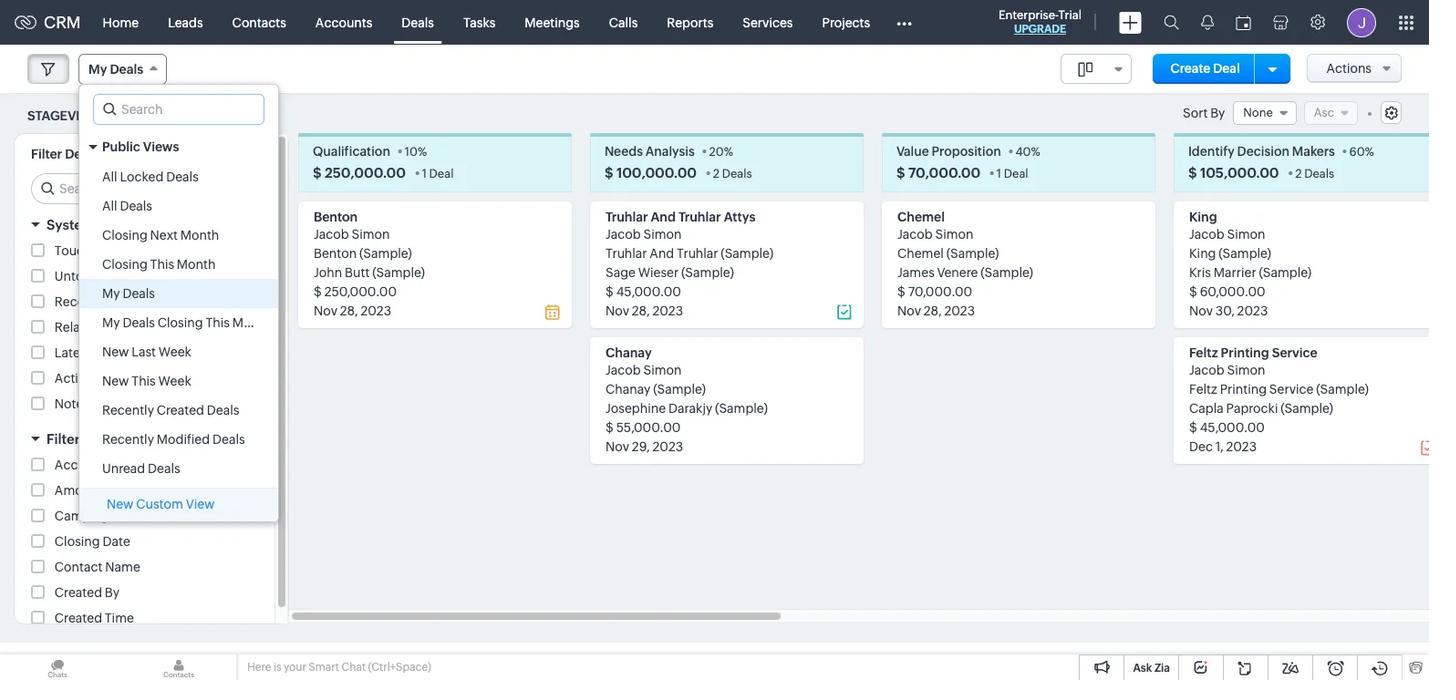 Task type: vqa. For each thing, say whether or not it's contained in the screenshot.
sixth In Progress
no



Task type: locate. For each thing, give the bounding box(es) containing it.
campaign
[[55, 509, 117, 524]]

simon for chanay jacob simon chanay (sample) josephine darakjy (sample) $ 55,000.00 nov 29, 2023
[[644, 363, 682, 378]]

simon inside benton jacob simon benton (sample) john butt (sample) $ 250,000.00 nov 28, 2023
[[352, 227, 390, 242]]

1 vertical spatial by
[[83, 432, 99, 447]]

chanay up josephine
[[606, 382, 651, 397]]

deals up all deals option
[[166, 170, 199, 184]]

my deals closing this month
[[102, 316, 271, 330]]

nov inside benton jacob simon benton (sample) john butt (sample) $ 250,000.00 nov 28, 2023
[[314, 304, 337, 319]]

nov left 30,
[[1190, 304, 1213, 319]]

simon up 'king (sample)' link in the right of the page
[[1227, 227, 1266, 242]]

recently inside 'option'
[[102, 403, 154, 418]]

new down unread
[[107, 497, 134, 512]]

% right analysis
[[724, 145, 733, 159]]

account
[[55, 458, 106, 473]]

45,000.00 up 1,
[[1200, 421, 1265, 435]]

all up system defined filters
[[102, 199, 117, 213]]

by up account name
[[83, 432, 99, 447]]

1 deal for $ 70,000.00
[[997, 167, 1029, 181]]

45,000.00 inside the feltz printing service jacob simon feltz printing service (sample) capla paprocki (sample) $ 45,000.00 dec 1, 2023
[[1200, 421, 1265, 435]]

deals left by
[[65, 147, 99, 162]]

0 horizontal spatial 45,000.00
[[616, 285, 681, 299]]

filters
[[153, 217, 193, 233]]

chanay jacob simon chanay (sample) josephine darakjy (sample) $ 55,000.00 nov 29, 2023
[[606, 346, 768, 455]]

0 vertical spatial action
[[100, 295, 139, 310]]

deals down makers
[[1305, 167, 1335, 181]]

1 2 deals from the left
[[713, 167, 752, 181]]

$ down kris
[[1190, 285, 1198, 299]]

created down new this week option
[[157, 403, 204, 418]]

2023 inside benton jacob simon benton (sample) john butt (sample) $ 250,000.00 nov 28, 2023
[[361, 304, 391, 319]]

0 horizontal spatial 2
[[713, 167, 720, 181]]

1 horizontal spatial 1
[[997, 167, 1002, 181]]

capla paprocki (sample) link
[[1190, 402, 1334, 416]]

1 horizontal spatial 28,
[[632, 304, 650, 319]]

0 vertical spatial 70,000.00
[[908, 165, 981, 181]]

chemel up james
[[898, 247, 944, 261]]

and up wieser
[[650, 247, 674, 261]]

1 vertical spatial chanay
[[606, 382, 651, 397]]

my inside my deals option
[[102, 286, 120, 301]]

deal for $ 70,000.00
[[1004, 167, 1029, 181]]

nov inside king jacob simon king (sample) kris marrier (sample) $ 60,000.00 nov 30, 2023
[[1190, 304, 1213, 319]]

$ inside truhlar and truhlar attys jacob simon truhlar and truhlar (sample) sage wieser (sample) $ 45,000.00 nov 28, 2023
[[606, 285, 614, 299]]

created down "contact"
[[55, 586, 102, 601]]

filter inside dropdown button
[[47, 432, 80, 447]]

identify decision makers
[[1189, 144, 1335, 159]]

jacob inside king jacob simon king (sample) kris marrier (sample) $ 60,000.00 nov 30, 2023
[[1190, 227, 1225, 242]]

created down the created by
[[55, 611, 102, 626]]

qualification
[[313, 144, 390, 159]]

last
[[132, 345, 156, 359]]

2 2 from the left
[[1296, 167, 1302, 181]]

1 for 70,000.00
[[997, 167, 1002, 181]]

0 vertical spatial my deals
[[88, 62, 143, 77]]

1 vertical spatial printing
[[1220, 382, 1267, 397]]

filter deals by
[[31, 147, 117, 162]]

2023 down john butt (sample) link
[[361, 304, 391, 319]]

related
[[55, 320, 100, 335]]

printing down 30,
[[1221, 346, 1269, 361]]

1 deal down 10 %
[[422, 167, 454, 181]]

deal
[[1213, 61, 1240, 76], [429, 167, 454, 181], [1004, 167, 1029, 181]]

2 chanay from the top
[[606, 382, 651, 397]]

$ inside king jacob simon king (sample) kris marrier (sample) $ 60,000.00 nov 30, 2023
[[1190, 285, 1198, 299]]

2 horizontal spatial by
[[1211, 106, 1225, 121]]

jacob inside benton jacob simon benton (sample) john butt (sample) $ 250,000.00 nov 28, 2023
[[314, 227, 349, 242]]

deals down untouched records
[[123, 286, 155, 301]]

recently for recently modified deals
[[102, 432, 154, 447]]

my deals inside option
[[102, 286, 155, 301]]

deals inside unread deals option
[[148, 462, 180, 476]]

feltz up the capla
[[1190, 382, 1218, 397]]

1 horizontal spatial 45,000.00
[[1200, 421, 1265, 435]]

stageview
[[27, 108, 100, 123]]

2
[[713, 167, 720, 181], [1296, 167, 1302, 181]]

2023 down sage wieser (sample) link
[[653, 304, 683, 319]]

0 vertical spatial this
[[150, 257, 174, 272]]

truhlar up sage wieser (sample) link
[[677, 247, 718, 261]]

nov inside chanay jacob simon chanay (sample) josephine darakjy (sample) $ 55,000.00 nov 29, 2023
[[606, 440, 629, 455]]

2 1 from the left
[[997, 167, 1002, 181]]

name for contact name
[[105, 560, 140, 575]]

recently created deals option
[[79, 396, 278, 425]]

1 vertical spatial benton
[[314, 247, 357, 261]]

2 down makers
[[1296, 167, 1302, 181]]

60 %
[[1350, 145, 1375, 159]]

2 for $ 100,000.00
[[713, 167, 720, 181]]

0 vertical spatial feltz
[[1190, 346, 1218, 361]]

70,000.00 down value proposition on the top right
[[908, 165, 981, 181]]

1
[[422, 167, 427, 181], [997, 167, 1002, 181]]

(sample) up john butt (sample) link
[[359, 247, 412, 261]]

2 down 20
[[713, 167, 720, 181]]

enterprise-trial upgrade
[[999, 8, 1082, 36]]

wieser
[[638, 266, 679, 280]]

0 vertical spatial recently
[[102, 403, 154, 418]]

my deals down untouched records
[[102, 286, 155, 301]]

nov for chemel jacob simon chemel (sample) james venere (sample) $ 70,000.00 nov 28, 2023
[[898, 304, 921, 319]]

jacob down chemel link
[[898, 227, 933, 242]]

2023 for chemel jacob simon chemel (sample) james venere (sample) $ 70,000.00 nov 28, 2023
[[945, 304, 975, 319]]

nov down sage
[[606, 304, 629, 319]]

chemel
[[898, 210, 945, 225], [898, 247, 944, 261]]

1 vertical spatial service
[[1270, 382, 1314, 397]]

0 vertical spatial new
[[102, 345, 129, 359]]

1,
[[1216, 440, 1224, 455]]

1 horizontal spatial 2
[[1296, 167, 1302, 181]]

name down fields
[[108, 458, 143, 473]]

marrier
[[1214, 266, 1257, 280]]

$ down james
[[898, 285, 906, 299]]

60,000.00
[[1200, 285, 1266, 299]]

simon inside the feltz printing service jacob simon feltz printing service (sample) capla paprocki (sample) $ 45,000.00 dec 1, 2023
[[1227, 363, 1266, 378]]

0 vertical spatial by
[[1211, 106, 1225, 121]]

campaign source
[[55, 509, 161, 524]]

0 vertical spatial benton
[[314, 210, 358, 225]]

simon up chanay (sample) link at the bottom of the page
[[644, 363, 682, 378]]

week down the new last week option
[[158, 374, 191, 389]]

1 vertical spatial search text field
[[32, 175, 260, 204]]

custom
[[136, 497, 183, 512]]

1 recently from the top
[[102, 403, 154, 418]]

leads
[[168, 15, 203, 30]]

tasks
[[463, 15, 496, 30]]

nov for benton jacob simon benton (sample) john butt (sample) $ 250,000.00 nov 28, 2023
[[314, 304, 337, 319]]

ask
[[1133, 662, 1152, 675]]

1 vertical spatial my deals
[[102, 286, 155, 301]]

0 vertical spatial all
[[102, 170, 117, 184]]

0 vertical spatial my
[[88, 62, 107, 77]]

records for related
[[102, 320, 151, 335]]

2023 inside king jacob simon king (sample) kris marrier (sample) $ 60,000.00 nov 30, 2023
[[1238, 304, 1268, 319]]

1 vertical spatial feltz
[[1190, 382, 1218, 397]]

records down closing next month
[[124, 269, 173, 284]]

$ inside chemel jacob simon chemel (sample) james venere (sample) $ 70,000.00 nov 28, 2023
[[898, 285, 906, 299]]

0 vertical spatial week
[[159, 345, 192, 359]]

feltz
[[1190, 346, 1218, 361], [1190, 382, 1218, 397]]

jacob down benton link
[[314, 227, 349, 242]]

% for $ 100,000.00
[[724, 145, 733, 159]]

% for $ 105,000.00
[[1365, 145, 1375, 159]]

unread deals option
[[79, 454, 278, 483]]

55,000.00
[[616, 421, 681, 435]]

source
[[119, 509, 161, 524]]

closing up "contact"
[[55, 535, 100, 549]]

1 vertical spatial filter
[[47, 432, 80, 447]]

2 vertical spatial records
[[102, 320, 151, 335]]

printing
[[1221, 346, 1269, 361], [1220, 382, 1267, 397]]

28, inside benton jacob simon benton (sample) john butt (sample) $ 250,000.00 nov 28, 2023
[[340, 304, 358, 319]]

2023 right 1,
[[1226, 440, 1257, 455]]

2 % from the left
[[724, 145, 733, 159]]

70,000.00
[[908, 165, 981, 181], [908, 285, 973, 299]]

0 horizontal spatial action
[[100, 295, 139, 310]]

1 vertical spatial month
[[177, 257, 216, 272]]

Search text field
[[94, 95, 264, 124], [32, 175, 260, 204]]

contacts image
[[121, 655, 236, 681]]

public
[[102, 140, 140, 154]]

1 horizontal spatial 1 deal
[[997, 167, 1029, 181]]

service up capla paprocki (sample) link
[[1270, 382, 1314, 397]]

0 vertical spatial 45,000.00
[[616, 285, 681, 299]]

0 horizontal spatial deal
[[429, 167, 454, 181]]

proposition
[[932, 144, 1001, 159]]

1 1 deal from the left
[[422, 167, 454, 181]]

calls
[[609, 15, 638, 30]]

created for created time
[[55, 611, 102, 626]]

jacob inside chanay jacob simon chanay (sample) josephine darakjy (sample) $ 55,000.00 nov 29, 2023
[[606, 363, 641, 378]]

1 horizontal spatial action
[[154, 320, 193, 335]]

create menu element
[[1108, 0, 1153, 44]]

1 vertical spatial king
[[1190, 247, 1216, 261]]

deals
[[402, 15, 434, 30], [110, 62, 143, 77], [65, 147, 99, 162], [722, 167, 752, 181], [1305, 167, 1335, 181], [166, 170, 199, 184], [120, 199, 152, 213], [123, 286, 155, 301], [123, 316, 155, 330], [207, 403, 239, 418], [213, 432, 245, 447], [148, 462, 180, 476]]

month up the new last week option
[[232, 316, 271, 330]]

meetings link
[[510, 0, 595, 44]]

$ inside benton jacob simon benton (sample) john butt (sample) $ 250,000.00 nov 28, 2023
[[314, 285, 322, 299]]

$ 250,000.00
[[313, 165, 406, 181]]

1 horizontal spatial deal
[[1004, 167, 1029, 181]]

butt
[[345, 266, 370, 280]]

None field
[[1234, 101, 1297, 125]]

1 % from the left
[[418, 145, 427, 159]]

deals inside all deals option
[[120, 199, 152, 213]]

simon inside chanay jacob simon chanay (sample) josephine darakjy (sample) $ 55,000.00 nov 29, 2023
[[644, 363, 682, 378]]

records up last
[[102, 320, 151, 335]]

4 % from the left
[[1365, 145, 1375, 159]]

new down latest email status
[[102, 374, 129, 389]]

system
[[47, 217, 95, 233]]

kris
[[1190, 266, 1211, 280]]

contacts link
[[218, 0, 301, 44]]

1 vertical spatial chemel
[[898, 247, 944, 261]]

1 chemel from the top
[[898, 210, 945, 225]]

0 horizontal spatial 28,
[[340, 304, 358, 319]]

deals up modified
[[207, 403, 239, 418]]

2023 inside truhlar and truhlar attys jacob simon truhlar and truhlar (sample) sage wieser (sample) $ 45,000.00 nov 28, 2023
[[653, 304, 683, 319]]

simon inside chemel jacob simon chemel (sample) james venere (sample) $ 70,000.00 nov 28, 2023
[[936, 227, 974, 242]]

deals inside deals link
[[402, 15, 434, 30]]

2 horizontal spatial 28,
[[924, 304, 942, 319]]

2023 inside chemel jacob simon chemel (sample) james venere (sample) $ 70,000.00 nov 28, 2023
[[945, 304, 975, 319]]

2 vertical spatial new
[[107, 497, 134, 512]]

my inside 'my deals' field
[[88, 62, 107, 77]]

$ down identify
[[1189, 165, 1197, 181]]

deals down recently modified deals
[[148, 462, 180, 476]]

nov down john
[[314, 304, 337, 319]]

10
[[405, 145, 418, 159]]

1 vertical spatial 250,000.00
[[324, 285, 397, 299]]

chemel up chemel (sample) link
[[898, 210, 945, 225]]

deals inside my deals closing this month option
[[123, 316, 155, 330]]

70,000.00 down venere
[[908, 285, 973, 299]]

2 vertical spatial by
[[105, 586, 120, 601]]

45,000.00 down wieser
[[616, 285, 681, 299]]

records
[[110, 244, 158, 258], [124, 269, 173, 284], [102, 320, 151, 335]]

here is your smart chat (ctrl+space)
[[247, 661, 431, 674]]

2 horizontal spatial deal
[[1213, 61, 1240, 76]]

nov down james
[[898, 304, 921, 319]]

1 vertical spatial week
[[158, 374, 191, 389]]

my inside my deals closing this month option
[[102, 316, 120, 330]]

reports
[[667, 15, 714, 30]]

2 2 deals from the left
[[1296, 167, 1335, 181]]

2023 inside chanay jacob simon chanay (sample) josephine darakjy (sample) $ 55,000.00 nov 29, 2023
[[653, 440, 683, 455]]

2023 right 30,
[[1238, 304, 1268, 319]]

$ down john
[[314, 285, 322, 299]]

recently up unread
[[102, 432, 154, 447]]

40
[[1016, 145, 1031, 159]]

closing date
[[55, 535, 130, 549]]

0 vertical spatial created
[[157, 403, 204, 418]]

2023 down venere
[[945, 304, 975, 319]]

all down by
[[102, 170, 117, 184]]

0 vertical spatial records
[[110, 244, 158, 258]]

by inside dropdown button
[[83, 432, 99, 447]]

search text field up public views dropdown button
[[94, 95, 264, 124]]

2 vertical spatial created
[[55, 611, 102, 626]]

2023 for chanay jacob simon chanay (sample) josephine darakjy (sample) $ 55,000.00 nov 29, 2023
[[653, 440, 683, 455]]

2 1 deal from the left
[[997, 167, 1029, 181]]

contacts
[[232, 15, 286, 30]]

action up related records action
[[100, 295, 139, 310]]

0 vertical spatial chanay
[[606, 346, 652, 361]]

jacob inside chemel jacob simon chemel (sample) james venere (sample) $ 70,000.00 nov 28, 2023
[[898, 227, 933, 242]]

by up time
[[105, 586, 120, 601]]

public views button
[[79, 131, 278, 162]]

closing up touched records at the top left
[[102, 228, 148, 243]]

% right qualification
[[418, 145, 427, 159]]

2 week from the top
[[158, 374, 191, 389]]

by right the sort
[[1211, 106, 1225, 121]]

(sample) down attys
[[721, 247, 774, 261]]

$ 105,000.00
[[1189, 165, 1279, 181]]

3 28, from the left
[[924, 304, 942, 319]]

1 vertical spatial created
[[55, 586, 102, 601]]

2 for $ 105,000.00
[[1296, 167, 1302, 181]]

home link
[[88, 0, 153, 44]]

feltz printing service (sample) link
[[1190, 382, 1369, 397]]

0 horizontal spatial by
[[83, 432, 99, 447]]

service
[[1272, 346, 1318, 361], [1270, 382, 1314, 397]]

new for new this week
[[102, 374, 129, 389]]

250,000.00 down qualification
[[325, 165, 406, 181]]

new custom view
[[107, 497, 215, 512]]

nov for king jacob simon king (sample) kris marrier (sample) $ 60,000.00 nov 30, 2023
[[1190, 304, 1213, 319]]

2 vertical spatial this
[[132, 374, 156, 389]]

jacob for chemel jacob simon chemel (sample) james venere (sample) $ 70,000.00 nov 28, 2023
[[898, 227, 933, 242]]

3 % from the left
[[1031, 145, 1041, 159]]

1 vertical spatial recently
[[102, 432, 154, 447]]

new down related records action
[[102, 345, 129, 359]]

0 vertical spatial service
[[1272, 346, 1318, 361]]

$ down "needs"
[[605, 165, 614, 181]]

simon inside king jacob simon king (sample) kris marrier (sample) $ 60,000.00 nov 30, 2023
[[1227, 227, 1266, 242]]

None field
[[1061, 54, 1132, 84]]

month up my deals option
[[177, 257, 216, 272]]

king
[[1190, 210, 1217, 225], [1190, 247, 1216, 261]]

all for all deals
[[102, 199, 117, 213]]

1 feltz from the top
[[1190, 346, 1218, 361]]

public views region
[[79, 162, 278, 483]]

2 all from the top
[[102, 199, 117, 213]]

0 vertical spatial 250,000.00
[[325, 165, 406, 181]]

0 horizontal spatial 2 deals
[[713, 167, 752, 181]]

2 deals down makers
[[1296, 167, 1335, 181]]

search element
[[1153, 0, 1190, 45]]

0 vertical spatial king
[[1190, 210, 1217, 225]]

$ down josephine
[[606, 421, 614, 435]]

2 recently from the top
[[102, 432, 154, 447]]

$ up dec
[[1190, 421, 1198, 435]]

my down untouched records
[[102, 286, 120, 301]]

1 vertical spatial my
[[102, 286, 120, 301]]

my down home link
[[88, 62, 107, 77]]

My Deals field
[[78, 54, 167, 85]]

my deals down home link
[[88, 62, 143, 77]]

2 feltz from the top
[[1190, 382, 1218, 397]]

my deals
[[88, 62, 143, 77], [102, 286, 155, 301]]

deals left tasks link
[[402, 15, 434, 30]]

closing this month option
[[79, 250, 278, 279]]

chemel link
[[898, 210, 945, 225]]

john
[[314, 266, 342, 280]]

1 1 from the left
[[422, 167, 427, 181]]

makers
[[1292, 144, 1335, 159]]

king link
[[1190, 210, 1217, 225]]

2 250,000.00 from the top
[[324, 285, 397, 299]]

28, inside chemel jacob simon chemel (sample) james venere (sample) $ 70,000.00 nov 28, 2023
[[924, 304, 942, 319]]

1 deal
[[422, 167, 454, 181], [997, 167, 1029, 181]]

account name
[[55, 458, 143, 473]]

and down 100,000.00
[[651, 210, 676, 225]]

1 vertical spatial new
[[102, 374, 129, 389]]

venere
[[937, 266, 978, 280]]

0 vertical spatial month
[[180, 228, 219, 243]]

$
[[313, 165, 322, 181], [605, 165, 614, 181], [897, 165, 905, 181], [1189, 165, 1197, 181], [314, 285, 322, 299], [606, 285, 614, 299], [898, 285, 906, 299], [1190, 285, 1198, 299], [606, 421, 614, 435], [1190, 421, 1198, 435]]

name for account name
[[108, 458, 143, 473]]

1 vertical spatial 70,000.00
[[908, 285, 973, 299]]

all locked deals option
[[79, 162, 278, 192]]

1 vertical spatial 45,000.00
[[1200, 421, 1265, 435]]

(sample) right the marrier
[[1259, 266, 1312, 280]]

my
[[88, 62, 107, 77], [102, 286, 120, 301], [102, 316, 120, 330]]

nov inside chemel jacob simon chemel (sample) james venere (sample) $ 70,000.00 nov 28, 2023
[[898, 304, 921, 319]]

created time
[[55, 611, 134, 626]]

1 vertical spatial records
[[124, 269, 173, 284]]

notes
[[55, 397, 89, 412]]

profile element
[[1336, 0, 1387, 44]]

2 28, from the left
[[632, 304, 650, 319]]

deals up last
[[123, 316, 155, 330]]

closing for closing date
[[55, 535, 100, 549]]

1 vertical spatial action
[[154, 320, 193, 335]]

name down the 'date'
[[105, 560, 140, 575]]

benton (sample) link
[[314, 247, 412, 261]]

filter by fields button
[[15, 424, 275, 455]]

filter for filter deals by
[[31, 147, 62, 162]]

enterprise-
[[999, 8, 1059, 22]]

truhlar up sage
[[606, 247, 647, 261]]

james venere (sample) link
[[898, 266, 1034, 280]]

28, down james
[[924, 304, 942, 319]]

28, down butt
[[340, 304, 358, 319]]

king up 'king (sample)' link in the right of the page
[[1190, 210, 1217, 225]]

deals inside my deals option
[[123, 286, 155, 301]]

deals right modified
[[213, 432, 245, 447]]

jacob up sage
[[606, 227, 641, 242]]

week up new this week option
[[159, 345, 192, 359]]

contact name
[[55, 560, 140, 575]]

deals down home link
[[110, 62, 143, 77]]

closing for closing this month
[[102, 257, 148, 272]]

calendar image
[[1236, 15, 1252, 30]]

1 week from the top
[[159, 345, 192, 359]]

time
[[105, 611, 134, 626]]

70,000.00 inside chemel jacob simon chemel (sample) james venere (sample) $ 70,000.00 nov 28, 2023
[[908, 285, 973, 299]]

2 vertical spatial my
[[102, 316, 120, 330]]

2 deals for 100,000.00
[[713, 167, 752, 181]]

28,
[[340, 304, 358, 319], [632, 304, 650, 319], [924, 304, 942, 319]]

recently up fields
[[102, 403, 154, 418]]

deal right create
[[1213, 61, 1240, 76]]

1 vertical spatial all
[[102, 199, 117, 213]]

(sample)
[[359, 247, 412, 261], [721, 247, 774, 261], [947, 247, 999, 261], [1219, 247, 1272, 261], [372, 266, 425, 280], [681, 266, 734, 280], [981, 266, 1034, 280], [1259, 266, 1312, 280], [653, 382, 706, 397], [1317, 382, 1369, 397], [715, 402, 768, 416], [1281, 402, 1334, 416]]

0 vertical spatial name
[[108, 458, 143, 473]]

0 vertical spatial filter
[[31, 147, 62, 162]]

(sample) up josephine darakjy (sample) link at the bottom of page
[[653, 382, 706, 397]]

this for month
[[150, 257, 174, 272]]

% right proposition
[[1031, 145, 1041, 159]]

1 horizontal spatial 2 deals
[[1296, 167, 1335, 181]]

record action
[[55, 295, 139, 310]]

1 2 from the left
[[713, 167, 720, 181]]

100,000.00
[[617, 165, 697, 181]]

1 28, from the left
[[340, 304, 358, 319]]

jacob up the capla
[[1190, 363, 1225, 378]]

simon for benton jacob simon benton (sample) john butt (sample) $ 250,000.00 nov 28, 2023
[[352, 227, 390, 242]]

deal inside 'button'
[[1213, 61, 1240, 76]]

0 vertical spatial chemel
[[898, 210, 945, 225]]

closing for closing next month
[[102, 228, 148, 243]]

1 vertical spatial name
[[105, 560, 140, 575]]

john butt (sample) link
[[314, 266, 425, 280]]

2 70,000.00 from the top
[[908, 285, 973, 299]]

deals inside 'my deals' field
[[110, 62, 143, 77]]

filter by fields
[[47, 432, 141, 447]]

truhlar
[[606, 210, 648, 225], [679, 210, 721, 225], [606, 247, 647, 261], [677, 247, 718, 261]]

profile image
[[1347, 8, 1377, 37]]

recently inside option
[[102, 432, 154, 447]]

0 horizontal spatial 1
[[422, 167, 427, 181]]

size image
[[1078, 61, 1093, 78]]

1 all from the top
[[102, 170, 117, 184]]

deals up "defined"
[[120, 199, 152, 213]]

smart
[[309, 661, 339, 674]]

1 horizontal spatial by
[[105, 586, 120, 601]]

0 horizontal spatial 1 deal
[[422, 167, 454, 181]]



Task type: describe. For each thing, give the bounding box(es) containing it.
new this week option
[[79, 367, 278, 396]]

40 %
[[1016, 145, 1041, 159]]

ask zia
[[1133, 662, 1170, 675]]

this for week
[[132, 374, 156, 389]]

sage
[[606, 266, 636, 280]]

(sample) down truhlar and truhlar (sample) link in the top of the page
[[681, 266, 734, 280]]

28, for benton jacob simon benton (sample) john butt (sample) $ 250,000.00 nov 28, 2023
[[340, 304, 358, 319]]

2 king from the top
[[1190, 247, 1216, 261]]

simon for chemel jacob simon chemel (sample) james venere (sample) $ 70,000.00 nov 28, 2023
[[936, 227, 974, 242]]

closing next month option
[[79, 221, 278, 250]]

chemel (sample) link
[[898, 247, 999, 261]]

amount
[[55, 484, 103, 498]]

105,000.00
[[1200, 165, 1279, 181]]

deals down 20 %
[[722, 167, 752, 181]]

Other Modules field
[[885, 8, 924, 37]]

paprocki
[[1227, 402, 1278, 416]]

29,
[[632, 440, 650, 455]]

josephine
[[606, 402, 666, 416]]

250,000.00 inside benton jacob simon benton (sample) john butt (sample) $ 250,000.00 nov 28, 2023
[[324, 285, 397, 299]]

% for $ 250,000.00
[[418, 145, 427, 159]]

here
[[247, 661, 271, 674]]

by
[[101, 147, 117, 162]]

deals inside all locked deals option
[[166, 170, 199, 184]]

chemel jacob simon chemel (sample) james venere (sample) $ 70,000.00 nov 28, 2023
[[898, 210, 1034, 319]]

truhlar and truhlar attys link
[[606, 210, 756, 225]]

1 70,000.00 from the top
[[908, 165, 981, 181]]

chats image
[[0, 655, 115, 681]]

1 king from the top
[[1190, 210, 1217, 225]]

2023 for benton jacob simon benton (sample) john butt (sample) $ 250,000.00 nov 28, 2023
[[361, 304, 391, 319]]

1 deal for $ 250,000.00
[[422, 167, 454, 181]]

20
[[709, 145, 724, 159]]

deal for $ 250,000.00
[[429, 167, 454, 181]]

home
[[103, 15, 139, 30]]

chanay link
[[606, 346, 652, 361]]

activities
[[55, 372, 109, 386]]

2023 inside the feltz printing service jacob simon feltz printing service (sample) capla paprocki (sample) $ 45,000.00 dec 1, 2023
[[1226, 440, 1257, 455]]

status
[[128, 346, 166, 361]]

0 vertical spatial and
[[651, 210, 676, 225]]

deals link
[[387, 0, 449, 44]]

new custom view link
[[79, 489, 278, 522]]

1 vertical spatial this
[[206, 316, 230, 330]]

crm link
[[15, 13, 81, 32]]

sort
[[1183, 106, 1208, 121]]

recently modified deals option
[[79, 425, 278, 454]]

jacob for benton jacob simon benton (sample) john butt (sample) $ 250,000.00 nov 28, 2023
[[314, 227, 349, 242]]

create deal
[[1171, 61, 1240, 76]]

record
[[55, 295, 97, 310]]

1 vertical spatial and
[[650, 247, 674, 261]]

2 vertical spatial month
[[232, 316, 271, 330]]

2 chemel from the top
[[898, 247, 944, 261]]

(sample) right darakjy
[[715, 402, 768, 416]]

week for new last week
[[159, 345, 192, 359]]

trial
[[1059, 8, 1082, 22]]

1 chanay from the top
[[606, 346, 652, 361]]

upgrade
[[1014, 23, 1066, 36]]

email
[[93, 346, 126, 361]]

sage wieser (sample) link
[[606, 266, 734, 280]]

latest email status
[[55, 346, 166, 361]]

james
[[898, 266, 935, 280]]

system defined filters
[[47, 217, 193, 233]]

services link
[[728, 0, 808, 44]]

$ inside the feltz printing service jacob simon feltz printing service (sample) capla paprocki (sample) $ 45,000.00 dec 1, 2023
[[1190, 421, 1198, 435]]

1 for 250,000.00
[[422, 167, 427, 181]]

untouched
[[55, 269, 121, 284]]

accounts link
[[301, 0, 387, 44]]

zia
[[1155, 662, 1170, 675]]

(sample) up james venere (sample) link
[[947, 247, 999, 261]]

month for closing this month
[[177, 257, 216, 272]]

darakjy
[[669, 402, 713, 416]]

create deal button
[[1153, 54, 1259, 84]]

30,
[[1216, 304, 1235, 319]]

chat
[[342, 661, 366, 674]]

all deals option
[[79, 192, 278, 221]]

records for touched
[[110, 244, 158, 258]]

views
[[143, 140, 179, 154]]

created by
[[55, 586, 120, 601]]

simon for king jacob simon king (sample) kris marrier (sample) $ 60,000.00 nov 30, 2023
[[1227, 227, 1266, 242]]

system defined filters button
[[15, 209, 275, 241]]

is
[[274, 661, 282, 674]]

(sample) down feltz printing service (sample) link
[[1281, 402, 1334, 416]]

0 vertical spatial search text field
[[94, 95, 264, 124]]

new last week
[[102, 345, 192, 359]]

search image
[[1164, 15, 1180, 30]]

benton jacob simon benton (sample) john butt (sample) $ 250,000.00 nov 28, 2023
[[314, 210, 425, 319]]

20 %
[[709, 145, 733, 159]]

records for untouched
[[124, 269, 173, 284]]

identify
[[1189, 144, 1235, 159]]

truhlar and truhlar attys jacob simon truhlar and truhlar (sample) sage wieser (sample) $ 45,000.00 nov 28, 2023
[[606, 210, 774, 319]]

$ 100,000.00
[[605, 165, 697, 181]]

calls link
[[595, 0, 652, 44]]

reports link
[[652, 0, 728, 44]]

untouched records
[[55, 269, 173, 284]]

(sample) down benton (sample) link on the top left of page
[[372, 266, 425, 280]]

deals inside recently modified deals option
[[213, 432, 245, 447]]

0 vertical spatial printing
[[1221, 346, 1269, 361]]

needs analysis
[[605, 144, 695, 159]]

decision
[[1238, 144, 1290, 159]]

week for new this week
[[158, 374, 191, 389]]

my deals closing this month option
[[79, 308, 278, 338]]

my deals option
[[79, 279, 278, 308]]

none
[[1244, 106, 1273, 120]]

date
[[103, 535, 130, 549]]

create menu image
[[1119, 11, 1142, 33]]

latest
[[55, 346, 91, 361]]

2 deals for 105,000.00
[[1296, 167, 1335, 181]]

month for closing next month
[[180, 228, 219, 243]]

benton link
[[314, 210, 358, 225]]

projects
[[822, 15, 870, 30]]

jacob inside the feltz printing service jacob simon feltz printing service (sample) capla paprocki (sample) $ 45,000.00 dec 1, 2023
[[1190, 363, 1225, 378]]

28, for chemel jacob simon chemel (sample) james venere (sample) $ 70,000.00 nov 28, 2023
[[924, 304, 942, 319]]

closing next month
[[102, 228, 219, 243]]

simon inside truhlar and truhlar attys jacob simon truhlar and truhlar (sample) sage wieser (sample) $ 45,000.00 nov 28, 2023
[[644, 227, 682, 242]]

my deals inside field
[[88, 62, 143, 77]]

created for created by
[[55, 586, 102, 601]]

new for new custom view
[[107, 497, 134, 512]]

modified
[[157, 432, 210, 447]]

feltz printing service link
[[1190, 346, 1318, 361]]

nov for chanay jacob simon chanay (sample) josephine darakjy (sample) $ 55,000.00 nov 29, 2023
[[606, 440, 629, 455]]

filter for filter by fields
[[47, 432, 80, 447]]

new last week option
[[79, 338, 278, 367]]

28, inside truhlar and truhlar attys jacob simon truhlar and truhlar (sample) sage wieser (sample) $ 45,000.00 nov 28, 2023
[[632, 304, 650, 319]]

create
[[1171, 61, 1211, 76]]

recently created deals
[[102, 403, 239, 418]]

45,000.00 inside truhlar and truhlar attys jacob simon truhlar and truhlar (sample) sage wieser (sample) $ 45,000.00 nov 28, 2023
[[616, 285, 681, 299]]

truhlar down the $ 100,000.00
[[606, 210, 648, 225]]

your
[[284, 661, 306, 674]]

(sample) up capla paprocki (sample) link
[[1317, 382, 1369, 397]]

projects link
[[808, 0, 885, 44]]

by for filter
[[83, 432, 99, 447]]

created inside 'option'
[[157, 403, 204, 418]]

1 250,000.00 from the top
[[325, 165, 406, 181]]

signals image
[[1201, 15, 1214, 30]]

recently for recently created deals
[[102, 403, 154, 418]]

1 benton from the top
[[314, 210, 358, 225]]

(sample) up kris marrier (sample) link
[[1219, 247, 1272, 261]]

my for my deals option
[[102, 286, 120, 301]]

$ down the value
[[897, 165, 905, 181]]

by for created
[[105, 586, 120, 601]]

services
[[743, 15, 793, 30]]

jacob for chanay jacob simon chanay (sample) josephine darakjy (sample) $ 55,000.00 nov 29, 2023
[[606, 363, 641, 378]]

new for new last week
[[102, 345, 129, 359]]

touched records
[[55, 244, 158, 258]]

truhlar up truhlar and truhlar (sample) link in the top of the page
[[679, 210, 721, 225]]

feltz printing service jacob simon feltz printing service (sample) capla paprocki (sample) $ 45,000.00 dec 1, 2023
[[1190, 346, 1369, 455]]

$ down qualification
[[313, 165, 322, 181]]

% for $ 70,000.00
[[1031, 145, 1041, 159]]

all locked deals
[[102, 170, 199, 184]]

by for sort
[[1211, 106, 1225, 121]]

2 benton from the top
[[314, 247, 357, 261]]

signals element
[[1190, 0, 1225, 45]]

(sample) right venere
[[981, 266, 1034, 280]]

public views
[[102, 140, 179, 154]]

new this week
[[102, 374, 191, 389]]

nov inside truhlar and truhlar attys jacob simon truhlar and truhlar (sample) sage wieser (sample) $ 45,000.00 nov 28, 2023
[[606, 304, 629, 319]]

$ inside chanay jacob simon chanay (sample) josephine darakjy (sample) $ 55,000.00 nov 29, 2023
[[606, 421, 614, 435]]

unread deals
[[102, 462, 180, 476]]

2023 for king jacob simon king (sample) kris marrier (sample) $ 60,000.00 nov 30, 2023
[[1238, 304, 1268, 319]]

my for my deals closing this month option
[[102, 316, 120, 330]]

all for all locked deals
[[102, 170, 117, 184]]

closing up the new last week option
[[158, 316, 203, 330]]

deals inside recently created deals 'option'
[[207, 403, 239, 418]]

jacob inside truhlar and truhlar attys jacob simon truhlar and truhlar (sample) sage wieser (sample) $ 45,000.00 nov 28, 2023
[[606, 227, 641, 242]]

jacob for king jacob simon king (sample) kris marrier (sample) $ 60,000.00 nov 30, 2023
[[1190, 227, 1225, 242]]

$ 70,000.00
[[897, 165, 981, 181]]



